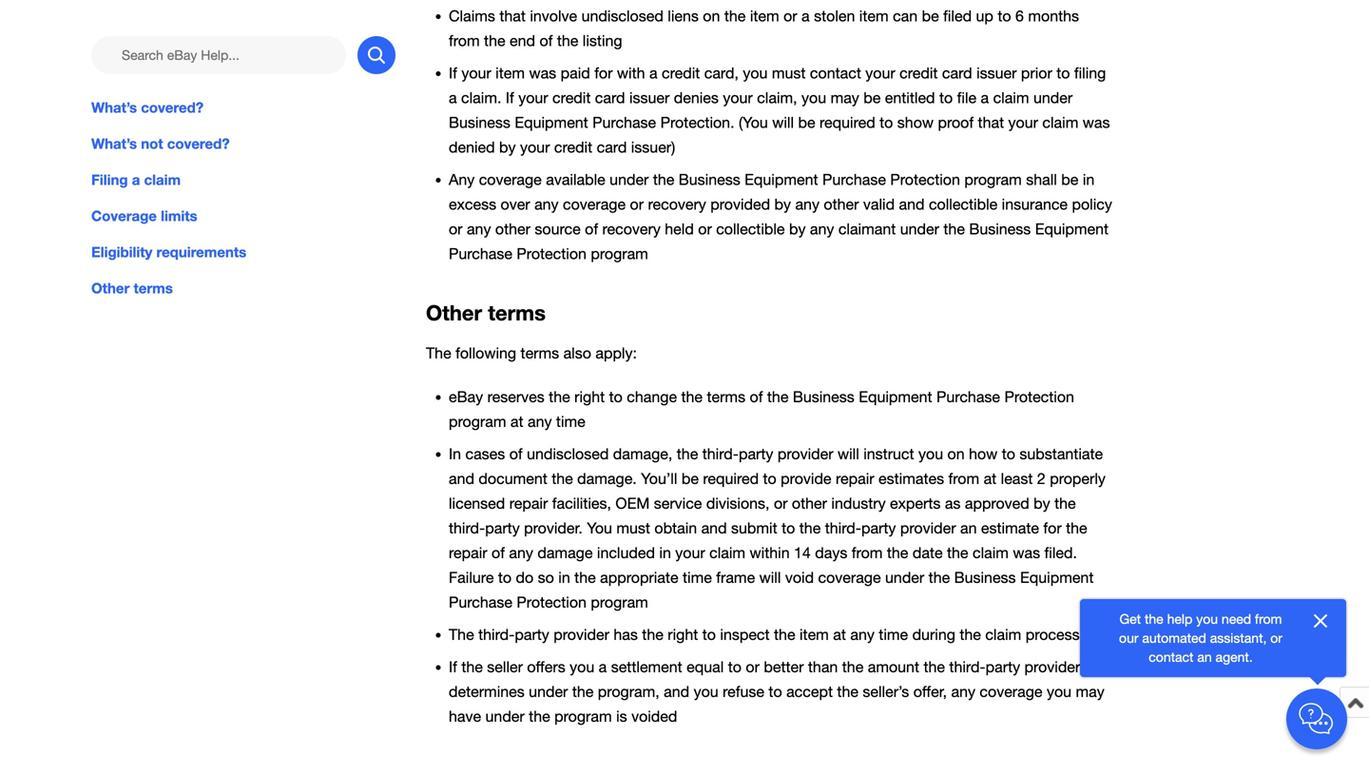 Task type: locate. For each thing, give the bounding box(es) containing it.
as
[[945, 495, 961, 512]]

0 horizontal spatial on
[[703, 7, 720, 25]]

an down as
[[961, 519, 977, 537]]

third- down during
[[950, 658, 986, 676]]

a inside "if the seller offers you a settlement equal to or better than the amount the third-party provider determines under the program, and you refuse to accept the seller's offer, any coverage you may have under the program is voided"
[[599, 658, 607, 676]]

equipment up instruct
[[859, 388, 933, 406]]

0 horizontal spatial contact
[[810, 64, 862, 82]]

equipment down "paid"
[[515, 114, 589, 131]]

equipment inside 'ebay reserves the right to change the terms of the business equipment purchase protection program at any time'
[[859, 388, 933, 406]]

better
[[764, 658, 804, 676]]

offers
[[527, 658, 566, 676]]

0 horizontal spatial an
[[961, 519, 977, 537]]

may left entitled
[[831, 89, 860, 107]]

1 horizontal spatial on
[[948, 445, 965, 463]]

required inside if your item was paid for with a credit card, you must contact your credit card issuer prior to filing a claim. if your credit card issuer denies your claim, you may be entitled to file a claim under business equipment purchase protection. (you will be required to show proof that your claim was denied by your credit card issuer)
[[820, 114, 876, 131]]

collectible
[[929, 195, 998, 213], [717, 220, 785, 238]]

0 vertical spatial required
[[820, 114, 876, 131]]

2 vertical spatial at
[[834, 626, 847, 643]]

program inside "if the seller offers you a settlement equal to or better than the amount the third-party provider determines under the program, and you refuse to accept the seller's offer, any coverage you may have under the program is voided"
[[555, 708, 612, 725]]

a
[[802, 7, 810, 25], [650, 64, 658, 82], [449, 89, 457, 107], [981, 89, 989, 107], [132, 171, 140, 188], [599, 658, 607, 676]]

required inside in cases of undisclosed damage, the third-party provider will instruct you on how to substantiate and document the damage. you'll be required to provide repair estimates from at least 2 properly licensed repair facilities, oem service divisions, or other industry experts as approved by the third-party provider. you must obtain and submit to the third-party provider an estimate for the repair of any damage included in your claim within 14 days from the date the claim was filed. failure to do so in the appropriate time frame will void coverage under the business equipment purchase protection program
[[703, 470, 759, 487]]

by inside in cases of undisclosed damage, the third-party provider will instruct you on how to substantiate and document the damage. you'll be required to provide repair estimates from at least 2 properly licensed repair facilities, oem service divisions, or other industry experts as approved by the third-party provider. you must obtain and submit to the third-party provider an estimate for the repair of any damage included in your claim within 14 days from the date the claim was filed. failure to do so in the appropriate time frame will void coverage under the business equipment purchase protection program
[[1034, 495, 1051, 512]]

the up 'better'
[[774, 626, 796, 643]]

1 vertical spatial that
[[978, 114, 1005, 131]]

the
[[426, 344, 452, 362], [449, 626, 474, 643]]

other terms down eligibility
[[91, 280, 173, 297]]

eligibility requirements
[[91, 244, 247, 261]]

must inside in cases of undisclosed damage, the third-party provider will instruct you on how to substantiate and document the damage. you'll be required to provide repair estimates from at least 2 properly licensed repair facilities, oem service divisions, or other industry experts as approved by the third-party provider. you must obtain and submit to the third-party provider an estimate for the repair of any damage included in your claim within 14 days from the date the claim was filed. failure to do so in the appropriate time frame will void coverage under the business equipment purchase protection program
[[617, 519, 651, 537]]

any inside in cases of undisclosed damage, the third-party provider will instruct you on how to substantiate and document the damage. you'll be required to provide repair estimates from at least 2 properly licensed repair facilities, oem service divisions, or other industry experts as approved by the third-party provider. you must obtain and submit to the third-party provider an estimate for the repair of any damage included in your claim within 14 days from the date the claim was filed. failure to do so in the appropriate time frame will void coverage under the business equipment purchase protection program
[[509, 544, 534, 562]]

2 vertical spatial will
[[760, 569, 781, 586]]

card,
[[705, 64, 739, 82]]

0 horizontal spatial at
[[511, 413, 524, 430]]

2 vertical spatial if
[[449, 658, 457, 676]]

the third-party provider has the right to inspect the item at any time during the claim process
[[449, 626, 1080, 643]]

card
[[943, 64, 973, 82], [595, 89, 625, 107], [597, 138, 627, 156]]

that up end
[[500, 7, 526, 25]]

repair down document
[[510, 495, 548, 512]]

if for the
[[449, 658, 457, 676]]

a left stolen
[[802, 7, 810, 25]]

2 vertical spatial repair
[[449, 544, 488, 562]]

terms right the change
[[707, 388, 746, 406]]

and down in
[[449, 470, 475, 487]]

ebay
[[449, 388, 483, 406]]

will down 'claim,'
[[773, 114, 794, 131]]

0 vertical spatial that
[[500, 7, 526, 25]]

1 vertical spatial other
[[426, 300, 482, 325]]

under
[[1034, 89, 1073, 107], [610, 171, 649, 188], [901, 220, 940, 238], [886, 569, 925, 586], [529, 683, 568, 701], [486, 708, 525, 725]]

terms down eligibility requirements
[[134, 280, 173, 297]]

included
[[597, 544, 655, 562]]

contact
[[810, 64, 862, 82], [1149, 649, 1194, 665]]

what's
[[91, 99, 137, 116], [91, 135, 137, 152]]

time left frame
[[683, 569, 712, 586]]

undisclosed
[[582, 7, 664, 25], [527, 445, 609, 463]]

any down reserves
[[528, 413, 552, 430]]

contact inside if your item was paid for with a credit card, you must contact your credit card issuer prior to filing a claim. if your credit card issuer denies your claim, you may be entitled to file a claim under business equipment purchase protection. (you will be required to show proof that your claim was denied by your credit card issuer)
[[810, 64, 862, 82]]

0 horizontal spatial right
[[575, 388, 605, 406]]

1 horizontal spatial may
[[1076, 683, 1105, 701]]

2 horizontal spatial at
[[984, 470, 997, 487]]

change
[[627, 388, 677, 406]]

0 horizontal spatial must
[[617, 519, 651, 537]]

undisclosed inside in cases of undisclosed damage, the third-party provider will instruct you on how to substantiate and document the damage. you'll be required to provide repair estimates from at least 2 properly licensed repair facilities, oem service divisions, or other industry experts as approved by the third-party provider. you must obtain and submit to the third-party provider an estimate for the repair of any damage included in your claim within 14 days from the date the claim was filed. failure to do so in the appropriate time frame will void coverage under the business equipment purchase protection program
[[527, 445, 609, 463]]

covered? inside what's not covered? link
[[167, 135, 230, 152]]

protection
[[891, 171, 961, 188], [517, 245, 587, 263], [1005, 388, 1075, 406], [517, 593, 587, 611]]

1 horizontal spatial was
[[1013, 544, 1041, 562]]

on inside claims that involve undisclosed liens on the item or a stolen item can be filed up to 6 months from the end of the listing
[[703, 7, 720, 25]]

the down the than
[[838, 683, 859, 701]]

1 vertical spatial covered?
[[167, 135, 230, 152]]

undisclosed up damage.
[[527, 445, 609, 463]]

1 horizontal spatial in
[[660, 544, 671, 562]]

1 vertical spatial in
[[660, 544, 671, 562]]

of inside 'ebay reserves the right to change the terms of the business equipment purchase protection program at any time'
[[750, 388, 763, 406]]

or down the provide in the right bottom of the page
[[774, 495, 788, 512]]

third- down the licensed
[[449, 519, 485, 537]]

issuer
[[977, 64, 1017, 82], [630, 89, 670, 107]]

0 horizontal spatial may
[[831, 89, 860, 107]]

0 vertical spatial was
[[529, 64, 557, 82]]

coverage down days
[[819, 569, 881, 586]]

properly
[[1050, 470, 1106, 487]]

under right claimant
[[901, 220, 940, 238]]

0 horizontal spatial other terms
[[91, 280, 173, 297]]

provider inside "if the seller offers you a settlement equal to or better than the amount the third-party provider determines under the program, and you refuse to accept the seller's offer, any coverage you may have under the program is voided"
[[1025, 658, 1081, 676]]

the following terms also apply:
[[426, 344, 637, 362]]

coverage inside in cases of undisclosed damage, the third-party provider will instruct you on how to substantiate and document the damage. you'll be required to provide repair estimates from at least 2 properly licensed repair facilities, oem service divisions, or other industry experts as approved by the third-party provider. you must obtain and submit to the third-party provider an estimate for the repair of any damage included in your claim within 14 days from the date the claim was filed. failure to do so in the appropriate time frame will void coverage under the business equipment purchase protection program
[[819, 569, 881, 586]]

a right file
[[981, 89, 989, 107]]

0 horizontal spatial repair
[[449, 544, 488, 562]]

0 vertical spatial may
[[831, 89, 860, 107]]

in up policy
[[1083, 171, 1095, 188]]

1 horizontal spatial time
[[683, 569, 712, 586]]

0 vertical spatial in
[[1083, 171, 1095, 188]]

0 vertical spatial other terms
[[91, 280, 173, 297]]

contact down automated
[[1149, 649, 1194, 665]]

right
[[575, 388, 605, 406], [668, 626, 699, 643]]

1 horizontal spatial other
[[426, 300, 482, 325]]

undisclosed up "listing"
[[582, 7, 664, 25]]

for left with
[[595, 64, 613, 82]]

1 horizontal spatial that
[[978, 114, 1005, 131]]

was down filing
[[1083, 114, 1111, 131]]

the left end
[[484, 32, 506, 49]]

1 vertical spatial undisclosed
[[527, 445, 609, 463]]

1 horizontal spatial required
[[820, 114, 876, 131]]

on inside in cases of undisclosed damage, the third-party provider will instruct you on how to substantiate and document the damage. you'll be required to provide repair estimates from at least 2 properly licensed repair facilities, oem service divisions, or other industry experts as approved by the third-party provider. you must obtain and submit to the third-party provider an estimate for the repair of any damage included in your claim within 14 days from the date the claim was filed. failure to do so in the appropriate time frame will void coverage under the business equipment purchase protection program
[[948, 445, 965, 463]]

contact inside get the help you need from our automated assistant, or contact an agent.
[[1149, 649, 1194, 665]]

date
[[913, 544, 943, 562]]

1 vertical spatial contact
[[1149, 649, 1194, 665]]

any down excess
[[467, 220, 491, 238]]

party inside "if the seller offers you a settlement equal to or better than the amount the third-party provider determines under the program, and you refuse to accept the seller's offer, any coverage you may have under the program is voided"
[[986, 658, 1021, 676]]

or inside "if the seller offers you a settlement equal to or better than the amount the third-party provider determines under the program, and you refuse to accept the seller's offer, any coverage you may have under the program is voided"
[[746, 658, 760, 676]]

or left stolen
[[784, 7, 798, 25]]

purchase down failure
[[449, 593, 513, 611]]

0 vertical spatial recovery
[[648, 195, 707, 213]]

be left entitled
[[864, 89, 881, 107]]

from inside claims that involve undisclosed liens on the item or a stolen item can be filed up to 6 months from the end of the listing
[[449, 32, 480, 49]]

other terms link
[[91, 278, 396, 299]]

of inside any coverage available under the business equipment purchase protection program shall be in excess over any coverage or recovery provided by any other valid and collectible insurance policy or any other source of recovery held or collectible by any claimant under the business equipment purchase protection program
[[585, 220, 598, 238]]

terms
[[134, 280, 173, 297], [488, 300, 546, 325], [521, 344, 559, 362], [707, 388, 746, 406]]

2 horizontal spatial in
[[1083, 171, 1095, 188]]

0 horizontal spatial time
[[556, 413, 586, 430]]

business down insurance
[[970, 220, 1031, 238]]

under down prior
[[1034, 89, 1073, 107]]

other terms inside 'link'
[[91, 280, 173, 297]]

recovery
[[648, 195, 707, 213], [603, 220, 661, 238]]

must down the oem
[[617, 519, 651, 537]]

will inside if your item was paid for with a credit card, you must contact your credit card issuer prior to filing a claim. if your credit card issuer denies your claim, you may be entitled to file a claim under business equipment purchase protection. (you will be required to show proof that your claim was denied by your credit card issuer)
[[773, 114, 794, 131]]

1 vertical spatial for
[[1044, 519, 1062, 537]]

1 vertical spatial other terms
[[426, 300, 546, 325]]

any inside "if the seller offers you a settlement equal to or better than the amount the third-party provider determines under the program, and you refuse to accept the seller's offer, any coverage you may have under the program is voided"
[[952, 683, 976, 701]]

1 vertical spatial the
[[449, 626, 474, 643]]

0 horizontal spatial collectible
[[717, 220, 785, 238]]

be inside claims that involve undisclosed liens on the item or a stolen item can be filed up to 6 months from the end of the listing
[[922, 7, 940, 25]]

by down 2
[[1034, 495, 1051, 512]]

that inside claims that involve undisclosed liens on the item or a stolen item can be filed up to 6 months from the end of the listing
[[500, 7, 526, 25]]

third- up days
[[825, 519, 862, 537]]

required
[[820, 114, 876, 131], [703, 470, 759, 487]]

not
[[141, 135, 163, 152]]

Search eBay Help... text field
[[91, 36, 346, 74]]

item left can
[[860, 7, 889, 25]]

the down the issuer)
[[653, 171, 675, 188]]

the for other terms
[[426, 344, 452, 362]]

and inside any coverage available under the business equipment purchase protection program shall be in excess over any coverage or recovery provided by any other valid and collectible insurance policy or any other source of recovery held or collectible by any claimant under the business equipment purchase protection program
[[899, 195, 925, 213]]

you inside get the help you need from our automated assistant, or contact an agent.
[[1197, 611, 1219, 627]]

0 horizontal spatial that
[[500, 7, 526, 25]]

filed.
[[1045, 544, 1078, 562]]

0 horizontal spatial issuer
[[630, 89, 670, 107]]

under down the issuer)
[[610, 171, 649, 188]]

0 vertical spatial collectible
[[929, 195, 998, 213]]

was left "paid"
[[529, 64, 557, 82]]

substantiate
[[1020, 445, 1104, 463]]

excess
[[449, 195, 497, 213]]

1 horizontal spatial an
[[1198, 649, 1213, 665]]

1 vertical spatial at
[[984, 470, 997, 487]]

2 vertical spatial other
[[792, 495, 828, 512]]

under down the date
[[886, 569, 925, 586]]

cases
[[466, 445, 505, 463]]

from
[[449, 32, 480, 49], [949, 470, 980, 487], [852, 544, 883, 562], [1256, 611, 1283, 627]]

2 what's from the top
[[91, 135, 137, 152]]

of
[[540, 32, 553, 49], [585, 220, 598, 238], [750, 388, 763, 406], [510, 445, 523, 463], [492, 544, 505, 562]]

if for your
[[449, 64, 457, 82]]

coverage up over
[[479, 171, 542, 188]]

proof
[[938, 114, 974, 131]]

collectible left insurance
[[929, 195, 998, 213]]

what's for what's covered?
[[91, 99, 137, 116]]

if down claims
[[449, 64, 457, 82]]

and up voided
[[664, 683, 690, 701]]

1 vertical spatial an
[[1198, 649, 1213, 665]]

2 vertical spatial in
[[559, 569, 571, 586]]

claim.
[[461, 89, 502, 107]]

from down claims
[[449, 32, 480, 49]]

1 horizontal spatial at
[[834, 626, 847, 643]]

your down obtain
[[676, 544, 706, 562]]

0 vertical spatial for
[[595, 64, 613, 82]]

under inside in cases of undisclosed damage, the third-party provider will instruct you on how to substantiate and document the damage. you'll be required to provide repair estimates from at least 2 properly licensed repair facilities, oem service divisions, or other industry experts as approved by the third-party provider. you must obtain and submit to the third-party provider an estimate for the repair of any damage included in your claim within 14 days from the date the claim was filed. failure to do so in the appropriate time frame will void coverage under the business equipment purchase protection program
[[886, 569, 925, 586]]

coverage
[[479, 171, 542, 188], [563, 195, 626, 213], [819, 569, 881, 586], [980, 683, 1043, 701]]

0 vertical spatial must
[[772, 64, 806, 82]]

0 vertical spatial at
[[511, 413, 524, 430]]

any right provided
[[796, 195, 820, 213]]

1 horizontal spatial for
[[1044, 519, 1062, 537]]

1 vertical spatial time
[[683, 569, 712, 586]]

credit down "paid"
[[553, 89, 591, 107]]

coverage down process
[[980, 683, 1043, 701]]

document
[[479, 470, 548, 487]]

credit
[[662, 64, 700, 82], [900, 64, 938, 82], [553, 89, 591, 107], [554, 138, 593, 156]]

0 vertical spatial what's
[[91, 99, 137, 116]]

business down claim.
[[449, 114, 511, 131]]

required left show
[[820, 114, 876, 131]]

provide
[[781, 470, 832, 487]]

must
[[772, 64, 806, 82], [617, 519, 651, 537]]

if inside "if the seller offers you a settlement equal to or better than the amount the third-party provider determines under the program, and you refuse to accept the seller's offer, any coverage you may have under the program is voided"
[[449, 658, 457, 676]]

how
[[969, 445, 998, 463]]

valid
[[864, 195, 895, 213]]

third- up 'divisions,'
[[703, 445, 739, 463]]

file
[[958, 89, 977, 107]]

if the seller offers you a settlement equal to or better than the amount the third-party provider determines under the program, and you refuse to accept the seller's offer, any coverage you may have under the program is voided
[[449, 658, 1105, 725]]

0 vertical spatial an
[[961, 519, 977, 537]]

0 vertical spatial if
[[449, 64, 457, 82]]

1 horizontal spatial contact
[[1149, 649, 1194, 665]]

at inside 'ebay reserves the right to change the terms of the business equipment purchase protection program at any time'
[[511, 413, 524, 430]]

business inside if your item was paid for with a credit card, you must contact your credit card issuer prior to filing a claim. if your credit card issuer denies your claim, you may be entitled to file a claim under business equipment purchase protection. (you will be required to show proof that your claim was denied by your credit card issuer)
[[449, 114, 511, 131]]

may down process
[[1076, 683, 1105, 701]]

the right get at the bottom
[[1145, 611, 1164, 627]]

appropriate
[[600, 569, 679, 586]]

be
[[922, 7, 940, 25], [864, 89, 881, 107], [799, 114, 816, 131], [1062, 171, 1079, 188], [682, 470, 699, 487]]

requirements
[[156, 244, 247, 261]]

other inside in cases of undisclosed damage, the third-party provider will instruct you on how to substantiate and document the damage. you'll be required to provide repair estimates from at least 2 properly licensed repair facilities, oem service divisions, or other industry experts as approved by the third-party provider. you must obtain and submit to the third-party provider an estimate for the repair of any damage included in your claim within 14 days from the date the claim was filed. failure to do so in the appropriate time frame will void coverage under the business equipment purchase protection program
[[792, 495, 828, 512]]

experts
[[890, 495, 941, 512]]

1 vertical spatial required
[[703, 470, 759, 487]]

1 vertical spatial what's
[[91, 135, 137, 152]]

or inside in cases of undisclosed damage, the third-party provider will instruct you on how to substantiate and document the damage. you'll be required to provide repair estimates from at least 2 properly licensed repair facilities, oem service divisions, or other industry experts as approved by the third-party provider. you must obtain and submit to the third-party provider an estimate for the repair of any damage included in your claim within 14 days from the date the claim was filed. failure to do so in the appropriate time frame will void coverage under the business equipment purchase protection program
[[774, 495, 788, 512]]

other terms
[[91, 280, 173, 297], [426, 300, 546, 325]]

0 vertical spatial the
[[426, 344, 452, 362]]

undisclosed inside claims that involve undisclosed liens on the item or a stolen item can be filed up to 6 months from the end of the listing
[[582, 7, 664, 25]]

0 vertical spatial undisclosed
[[582, 7, 664, 25]]

other down the provide in the right bottom of the page
[[792, 495, 828, 512]]

0 vertical spatial time
[[556, 413, 586, 430]]

protection inside in cases of undisclosed damage, the third-party provider will instruct you on how to substantiate and document the damage. you'll be required to provide repair estimates from at least 2 properly licensed repair facilities, oem service divisions, or other industry experts as approved by the third-party provider. you must obtain and submit to the third-party provider an estimate for the repair of any damage included in your claim within 14 days from the date the claim was filed. failure to do so in the appropriate time frame will void coverage under the business equipment purchase protection program
[[517, 593, 587, 611]]

1 vertical spatial was
[[1083, 114, 1111, 131]]

be right shall in the top of the page
[[1062, 171, 1079, 188]]

the up 14
[[800, 519, 821, 537]]

1 what's from the top
[[91, 99, 137, 116]]

protection up substantiate
[[1005, 388, 1075, 406]]

estimate
[[982, 519, 1040, 537]]

1 horizontal spatial right
[[668, 626, 699, 643]]

0 vertical spatial contact
[[810, 64, 862, 82]]

third-
[[703, 445, 739, 463], [449, 519, 485, 537], [825, 519, 862, 537], [479, 626, 515, 643], [950, 658, 986, 676]]

coverage inside "if the seller offers you a settlement equal to or better than the amount the third-party provider determines under the program, and you refuse to accept the seller's offer, any coverage you may have under the program is voided"
[[980, 683, 1043, 701]]

you right help
[[1197, 611, 1219, 627]]

2 vertical spatial was
[[1013, 544, 1041, 562]]

1 vertical spatial right
[[668, 626, 699, 643]]

in right so
[[559, 569, 571, 586]]

if up determines
[[449, 658, 457, 676]]

that inside if your item was paid for with a credit card, you must contact your credit card issuer prior to filing a claim. if your credit card issuer denies your claim, you may be entitled to file a claim under business equipment purchase protection. (you will be required to show proof that your claim was denied by your credit card issuer)
[[978, 114, 1005, 131]]

0 vertical spatial other
[[824, 195, 859, 213]]

equipment
[[515, 114, 589, 131], [745, 171, 819, 188], [1036, 220, 1109, 238], [859, 388, 933, 406], [1021, 569, 1094, 586]]

2 vertical spatial time
[[879, 626, 909, 643]]

terms inside 'link'
[[134, 280, 173, 297]]

covered? right not
[[167, 135, 230, 152]]

the for in cases of undisclosed damage, the third-party provider will instruct you on how to substantiate and document the damage. you'll be required to provide repair estimates from at least 2 properly licensed repair facilities, oem service divisions, or other industry experts as approved by the third-party provider. you must obtain and submit to the third-party provider an estimate for the repair of any damage included in your claim within 14 days from the date the claim was filed. failure to do so in the appropriate time frame will void coverage under the business equipment purchase protection program
[[449, 626, 474, 643]]

for
[[595, 64, 613, 82], [1044, 519, 1062, 537]]

get the help you need from our automated assistant, or contact an agent.
[[1120, 611, 1283, 665]]

than
[[808, 658, 838, 676]]

issuer down with
[[630, 89, 670, 107]]

0 vertical spatial right
[[575, 388, 605, 406]]

2
[[1038, 470, 1046, 487]]

you up 'claim,'
[[743, 64, 768, 82]]

time inside in cases of undisclosed damage, the third-party provider will instruct you on how to substantiate and document the damage. you'll be required to provide repair estimates from at least 2 properly licensed repair facilities, oem service divisions, or other industry experts as approved by the third-party provider. you must obtain and submit to the third-party provider an estimate for the repair of any damage included in your claim within 14 days from the date the claim was filed. failure to do so in the appropriate time frame will void coverage under the business equipment purchase protection program
[[683, 569, 712, 586]]

your
[[462, 64, 492, 82], [866, 64, 896, 82], [519, 89, 549, 107], [723, 89, 753, 107], [1009, 114, 1039, 131], [520, 138, 550, 156], [676, 544, 706, 562]]

repair up failure
[[449, 544, 488, 562]]

2 horizontal spatial time
[[879, 626, 909, 643]]

1 vertical spatial issuer
[[630, 89, 670, 107]]

within
[[750, 544, 790, 562]]

card down with
[[595, 89, 625, 107]]

provider up the date
[[901, 519, 957, 537]]

0 vertical spatial issuer
[[977, 64, 1017, 82]]

third- up the "seller"
[[479, 626, 515, 643]]

that right proof
[[978, 114, 1005, 131]]

or up "refuse"
[[746, 658, 760, 676]]

to left the change
[[609, 388, 623, 406]]

business
[[449, 114, 511, 131], [679, 171, 741, 188], [970, 220, 1031, 238], [793, 388, 855, 406], [955, 569, 1016, 586]]

equipment inside in cases of undisclosed damage, the third-party provider will instruct you on how to substantiate and document the damage. you'll be required to provide repair estimates from at least 2 properly licensed repair facilities, oem service divisions, or other industry experts as approved by the third-party provider. you must obtain and submit to the third-party provider an estimate for the repair of any damage included in your claim within 14 days from the date the claim was filed. failure to do so in the appropriate time frame will void coverage under the business equipment purchase protection program
[[1021, 569, 1094, 586]]

instruct
[[864, 445, 915, 463]]

program down the 'appropriate'
[[591, 593, 649, 611]]

0 horizontal spatial for
[[595, 64, 613, 82]]

0 horizontal spatial other
[[91, 280, 130, 297]]

settlement
[[611, 658, 683, 676]]

1 vertical spatial on
[[948, 445, 965, 463]]

you inside in cases of undisclosed damage, the third-party provider will instruct you on how to substantiate and document the damage. you'll be required to provide repair estimates from at least 2 properly licensed repair facilities, oem service divisions, or other industry experts as approved by the third-party provider. you must obtain and submit to the third-party provider an estimate for the repair of any damage included in your claim within 14 days from the date the claim was filed. failure to do so in the appropriate time frame will void coverage under the business equipment purchase protection program
[[919, 445, 944, 463]]

provider down process
[[1025, 658, 1081, 676]]

1 vertical spatial if
[[506, 89, 514, 107]]

time inside 'ebay reserves the right to change the terms of the business equipment purchase protection program at any time'
[[556, 413, 586, 430]]

any left claimant
[[810, 220, 835, 238]]

at down how at the bottom of page
[[984, 470, 997, 487]]

1 vertical spatial must
[[617, 519, 651, 537]]

by
[[499, 138, 516, 156], [775, 195, 791, 213], [789, 220, 806, 238], [1034, 495, 1051, 512]]

1 horizontal spatial must
[[772, 64, 806, 82]]

1 vertical spatial repair
[[510, 495, 548, 512]]

1 vertical spatial may
[[1076, 683, 1105, 701]]

on left how at the bottom of page
[[948, 445, 965, 463]]

0 vertical spatial will
[[773, 114, 794, 131]]

your inside in cases of undisclosed damage, the third-party provider will instruct you on how to substantiate and document the damage. you'll be required to provide repair estimates from at least 2 properly licensed repair facilities, oem service divisions, or other industry experts as approved by the third-party provider. you must obtain and submit to the third-party provider an estimate for the repair of any damage included in your claim within 14 days from the date the claim was filed. failure to do so in the appropriate time frame will void coverage under the business equipment purchase protection program
[[676, 544, 706, 562]]

2 horizontal spatial repair
[[836, 470, 875, 487]]

with
[[617, 64, 645, 82]]

you right 'claim,'
[[802, 89, 827, 107]]

months
[[1029, 7, 1080, 25]]

purchase up the issuer)
[[593, 114, 657, 131]]

contact down stolen
[[810, 64, 862, 82]]

what's for what's not covered?
[[91, 135, 137, 152]]

least
[[1001, 470, 1033, 487]]

what's up filing
[[91, 135, 137, 152]]

you up estimates
[[919, 445, 944, 463]]

was down estimate
[[1013, 544, 1041, 562]]

program,
[[598, 683, 660, 701]]

0 vertical spatial covered?
[[141, 99, 204, 116]]

business inside 'ebay reserves the right to change the terms of the business equipment purchase protection program at any time'
[[793, 388, 855, 406]]

you'll
[[641, 470, 678, 487]]



Task type: vqa. For each thing, say whether or not it's contained in the screenshot.
Step to the right
no



Task type: describe. For each thing, give the bounding box(es) containing it.
following
[[456, 344, 517, 362]]

1 horizontal spatial collectible
[[929, 195, 998, 213]]

purchase up valid
[[823, 171, 887, 188]]

your up available
[[520, 138, 550, 156]]

to right how at the bottom of page
[[1002, 445, 1016, 463]]

1 horizontal spatial issuer
[[977, 64, 1017, 82]]

provider up the provide in the right bottom of the page
[[778, 445, 834, 463]]

coverage limits
[[91, 208, 197, 225]]

what's not covered? link
[[91, 133, 396, 154]]

for inside if your item was paid for with a credit card, you must contact your credit card issuer prior to filing a claim. if your credit card issuer denies your claim, you may be entitled to file a claim under business equipment purchase protection. (you will be required to show proof that your claim was denied by your credit card issuer)
[[595, 64, 613, 82]]

2 horizontal spatial was
[[1083, 114, 1111, 131]]

1 vertical spatial recovery
[[603, 220, 661, 238]]

to up "refuse"
[[728, 658, 742, 676]]

to left file
[[940, 89, 953, 107]]

approved
[[965, 495, 1030, 512]]

at inside in cases of undisclosed damage, the third-party provider will instruct you on how to substantiate and document the damage. you'll be required to provide repair estimates from at least 2 properly licensed repair facilities, oem service divisions, or other industry experts as approved by the third-party provider. you must obtain and submit to the third-party provider an estimate for the repair of any damage included in your claim within 14 days from the date the claim was filed. failure to do so in the appropriate time frame will void coverage under the business equipment purchase protection program
[[984, 470, 997, 487]]

undisclosed for of
[[527, 445, 609, 463]]

any up the source
[[535, 195, 559, 213]]

the right claimant
[[944, 220, 965, 238]]

if your item was paid for with a credit card, you must contact your credit card issuer prior to filing a claim. if your credit card issuer denies your claim, you may be entitled to file a claim under business equipment purchase protection. (you will be required to show proof that your claim was denied by your credit card issuer)
[[449, 64, 1111, 156]]

terms up the following terms also apply:
[[488, 300, 546, 325]]

of inside claims that involve undisclosed liens on the item or a stolen item can be filed up to 6 months from the end of the listing
[[540, 32, 553, 49]]

filing
[[1075, 64, 1107, 82]]

a right with
[[650, 64, 658, 82]]

claim,
[[757, 89, 798, 107]]

the up 'you'll'
[[677, 445, 699, 463]]

an inside in cases of undisclosed damage, the third-party provider will instruct you on how to substantiate and document the damage. you'll be required to provide repair estimates from at least 2 properly licensed repair facilities, oem service divisions, or other industry experts as approved by the third-party provider. you must obtain and submit to the third-party provider an estimate for the repair of any damage included in your claim within 14 days from the date the claim was filed. failure to do so in the appropriate time frame will void coverage under the business equipment purchase protection program
[[961, 519, 977, 537]]

your up (you
[[723, 89, 753, 107]]

filed
[[944, 7, 972, 25]]

purchase down excess
[[449, 245, 513, 263]]

protection.
[[661, 114, 735, 131]]

credit up available
[[554, 138, 593, 156]]

coverage limits link
[[91, 206, 396, 227]]

covered? inside what's covered? link
[[141, 99, 204, 116]]

program inside 'ebay reserves the right to change the terms of the business equipment purchase protection program at any time'
[[449, 413, 507, 430]]

the up the provide in the right bottom of the page
[[768, 388, 789, 406]]

void
[[786, 569, 814, 586]]

seller
[[487, 658, 523, 676]]

any coverage available under the business equipment purchase protection program shall be in excess over any coverage or recovery provided by any other valid and collectible insurance policy or any other source of recovery held or collectible by any claimant under the business equipment purchase protection program
[[449, 171, 1113, 263]]

your down prior
[[1009, 114, 1039, 131]]

frame
[[717, 569, 755, 586]]

you
[[587, 519, 613, 537]]

protection down the source
[[517, 245, 587, 263]]

do
[[516, 569, 534, 586]]

equipment up provided
[[745, 171, 819, 188]]

1 vertical spatial other
[[496, 220, 531, 238]]

the down properly
[[1055, 495, 1076, 512]]

you right offers
[[570, 658, 595, 676]]

to left the provide in the right bottom of the page
[[763, 470, 777, 487]]

filing a claim
[[91, 171, 181, 188]]

the right reserves
[[549, 388, 570, 406]]

program down available
[[591, 245, 649, 263]]

a right filing
[[132, 171, 140, 188]]

credit up entitled
[[900, 64, 938, 82]]

may inside if your item was paid for with a credit card, you must contact your credit card issuer prior to filing a claim. if your credit card issuer denies your claim, you may be entitled to file a claim under business equipment purchase protection. (you will be required to show proof that your claim was denied by your credit card issuer)
[[831, 89, 860, 107]]

liens
[[668, 7, 699, 25]]

failure
[[449, 569, 494, 586]]

program up insurance
[[965, 171, 1022, 188]]

your up entitled
[[866, 64, 896, 82]]

to up 14
[[782, 519, 796, 537]]

to inside 'ebay reserves the right to change the terms of the business equipment purchase protection program at any time'
[[609, 388, 623, 406]]

under inside if your item was paid for with a credit card, you must contact your credit card issuer prior to filing a claim. if your credit card issuer denies your claim, you may be entitled to file a claim under business equipment purchase protection. (you will be required to show proof that your claim was denied by your credit card issuer)
[[1034, 89, 1073, 107]]

item left stolen
[[750, 7, 780, 25]]

the down damage
[[575, 569, 596, 586]]

the right the has at the left of page
[[642, 626, 664, 643]]

days
[[815, 544, 848, 562]]

claimant
[[839, 220, 896, 238]]

get the help you need from our automated assistant, or contact an agent. tooltip
[[1111, 610, 1292, 667]]

involve
[[530, 7, 578, 25]]

the up determines
[[462, 658, 483, 676]]

item up the than
[[800, 626, 829, 643]]

or inside get the help you need from our automated assistant, or contact an agent.
[[1271, 630, 1283, 646]]

2 vertical spatial card
[[597, 138, 627, 156]]

from right days
[[852, 544, 883, 562]]

damage
[[538, 544, 593, 562]]

what's covered?
[[91, 99, 204, 116]]

the down the date
[[929, 569, 951, 586]]

from up as
[[949, 470, 980, 487]]

for inside in cases of undisclosed damage, the third-party provider will instruct you on how to substantiate and document the damage. you'll be required to provide repair estimates from at least 2 properly licensed repair facilities, oem service divisions, or other industry experts as approved by the third-party provider. you must obtain and submit to the third-party provider an estimate for the repair of any damage included in your claim within 14 days from the date the claim was filed. failure to do so in the appropriate time frame will void coverage under the business equipment purchase protection program
[[1044, 519, 1062, 537]]

1 vertical spatial will
[[838, 445, 860, 463]]

your up claim.
[[462, 64, 492, 82]]

under down offers
[[529, 683, 568, 701]]

or down excess
[[449, 220, 463, 238]]

over
[[501, 195, 530, 213]]

in cases of undisclosed damage, the third-party provider will instruct you on how to substantiate and document the damage. you'll be required to provide repair estimates from at least 2 properly licensed repair facilities, oem service divisions, or other industry experts as approved by the third-party provider. you must obtain and submit to the third-party provider an estimate for the repair of any damage included in your claim within 14 days from the date the claim was filed. failure to do so in the appropriate time frame will void coverage under the business equipment purchase protection program
[[449, 445, 1106, 611]]

to left do
[[498, 569, 512, 586]]

program inside in cases of undisclosed damage, the third-party provider will instruct you on how to substantiate and document the damage. you'll be required to provide repair estimates from at least 2 properly licensed repair facilities, oem service divisions, or other industry experts as approved by the third-party provider. you must obtain and submit to the third-party provider an estimate for the repair of any damage included in your claim within 14 days from the date the claim was filed. failure to do so in the appropriate time frame will void coverage under the business equipment purchase protection program
[[591, 593, 649, 611]]

during
[[913, 626, 956, 643]]

coverage
[[91, 208, 157, 225]]

automated
[[1143, 630, 1207, 646]]

any inside 'ebay reserves the right to change the terms of the business equipment purchase protection program at any time'
[[528, 413, 552, 430]]

the inside get the help you need from our automated assistant, or contact an agent.
[[1145, 611, 1164, 627]]

claims that involve undisclosed liens on the item or a stolen item can be filed up to 6 months from the end of the listing
[[449, 7, 1080, 49]]

equipment down policy
[[1036, 220, 1109, 238]]

divisions,
[[707, 495, 770, 512]]

protection up valid
[[891, 171, 961, 188]]

from inside get the help you need from our automated assistant, or contact an agent.
[[1256, 611, 1283, 627]]

1 vertical spatial card
[[595, 89, 625, 107]]

and down 'divisions,'
[[702, 519, 727, 537]]

a inside claims that involve undisclosed liens on the item or a stolen item can be filed up to 6 months from the end of the listing
[[802, 7, 810, 25]]

0 vertical spatial card
[[943, 64, 973, 82]]

the up offer,
[[924, 658, 946, 676]]

submit
[[732, 519, 778, 537]]

may inside "if the seller offers you a settlement equal to or better than the amount the third-party provider determines under the program, and you refuse to accept the seller's offer, any coverage you may have under the program is voided"
[[1076, 683, 1105, 701]]

the down involve
[[557, 32, 579, 49]]

agent.
[[1216, 649, 1253, 665]]

to inside claims that involve undisclosed liens on the item or a stolen item can be filed up to 6 months from the end of the listing
[[998, 7, 1012, 25]]

third- inside "if the seller offers you a settlement equal to or better than the amount the third-party provider determines under the program, and you refuse to accept the seller's offer, any coverage you may have under the program is voided"
[[950, 658, 986, 676]]

must inside if your item was paid for with a credit card, you must contact your credit card issuer prior to filing a claim. if your credit card issuer denies your claim, you may be entitled to file a claim under business equipment purchase protection. (you will be required to show proof that your claim was denied by your credit card issuer)
[[772, 64, 806, 82]]

limits
[[161, 208, 197, 225]]

paid
[[561, 64, 591, 82]]

a left claim.
[[449, 89, 457, 107]]

any
[[449, 171, 475, 188]]

you down process
[[1047, 683, 1072, 701]]

to up equal
[[703, 626, 716, 643]]

accept
[[787, 683, 833, 701]]

also
[[564, 344, 592, 362]]

provider left the has at the left of page
[[554, 626, 610, 643]]

in inside any coverage available under the business equipment purchase protection program shall be in excess over any coverage or recovery provided by any other valid and collectible insurance policy or any other source of recovery held or collectible by any claimant under the business equipment purchase protection program
[[1083, 171, 1095, 188]]

business up provided
[[679, 171, 741, 188]]

amount
[[868, 658, 920, 676]]

has
[[614, 626, 638, 643]]

an inside get the help you need from our automated assistant, or contact an agent.
[[1198, 649, 1213, 665]]

estimates
[[879, 470, 945, 487]]

provided
[[711, 195, 771, 213]]

your right claim.
[[519, 89, 549, 107]]

process
[[1026, 626, 1080, 643]]

by left claimant
[[789, 220, 806, 238]]

entitled
[[885, 89, 936, 107]]

inspect
[[720, 626, 770, 643]]

purchase inside 'ebay reserves the right to change the terms of the business equipment purchase protection program at any time'
[[937, 388, 1001, 406]]

eligibility requirements link
[[91, 242, 396, 263]]

or inside claims that involve undisclosed liens on the item or a stolen item can be filed up to 6 months from the end of the listing
[[784, 7, 798, 25]]

be inside any coverage available under the business equipment purchase protection program shall be in excess over any coverage or recovery provided by any other valid and collectible insurance policy or any other source of recovery held or collectible by any claimant under the business equipment purchase protection program
[[1062, 171, 1079, 188]]

available
[[546, 171, 606, 188]]

ebay reserves the right to change the terms of the business equipment purchase protection program at any time
[[449, 388, 1075, 430]]

and inside "if the seller offers you a settlement equal to or better than the amount the third-party provider determines under the program, and you refuse to accept the seller's offer, any coverage you may have under the program is voided"
[[664, 683, 690, 701]]

the up filed.
[[1066, 519, 1088, 537]]

item inside if your item was paid for with a credit card, you must contact your credit card issuer prior to filing a claim. if your credit card issuer denies your claim, you may be entitled to file a claim under business equipment purchase protection. (you will be required to show proof that your claim was denied by your credit card issuer)
[[496, 64, 525, 82]]

get
[[1120, 611, 1142, 627]]

need
[[1222, 611, 1252, 627]]

offer,
[[914, 683, 948, 701]]

damage,
[[613, 445, 673, 463]]

the right during
[[960, 626, 982, 643]]

terms left also
[[521, 344, 559, 362]]

refuse
[[723, 683, 765, 701]]

right inside 'ebay reserves the right to change the terms of the business equipment purchase protection program at any time'
[[575, 388, 605, 406]]

credit up denies
[[662, 64, 700, 82]]

0 vertical spatial repair
[[836, 470, 875, 487]]

stolen
[[814, 7, 856, 25]]

other inside 'link'
[[91, 280, 130, 297]]

be inside in cases of undisclosed damage, the third-party provider will instruct you on how to substantiate and document the damage. you'll be required to provide repair estimates from at least 2 properly licensed repair facilities, oem service divisions, or other industry experts as approved by the third-party provider. you must obtain and submit to the third-party provider an estimate for the repair of any damage included in your claim within 14 days from the date the claim was filed. failure to do so in the appropriate time frame will void coverage under the business equipment purchase protection program
[[682, 470, 699, 487]]

under down determines
[[486, 708, 525, 725]]

what's not covered?
[[91, 135, 230, 152]]

the left program,
[[572, 683, 594, 701]]

or down the issuer)
[[630, 195, 644, 213]]

reserves
[[488, 388, 545, 406]]

the right the than
[[843, 658, 864, 676]]

1 vertical spatial collectible
[[717, 220, 785, 238]]

0 horizontal spatial was
[[529, 64, 557, 82]]

filing
[[91, 171, 128, 188]]

(you
[[739, 114, 768, 131]]

to left show
[[880, 114, 894, 131]]

undisclosed for involve
[[582, 7, 664, 25]]

by right provided
[[775, 195, 791, 213]]

damage.
[[578, 470, 637, 487]]

assistant,
[[1211, 630, 1267, 646]]

coverage down available
[[563, 195, 626, 213]]

the right the date
[[947, 544, 969, 562]]

seller's
[[863, 683, 910, 701]]

have
[[449, 708, 481, 725]]

purchase inside if your item was paid for with a credit card, you must contact your credit card issuer prior to filing a claim. if your credit card issuer denies your claim, you may be entitled to file a claim under business equipment purchase protection. (you will be required to show proof that your claim was denied by your credit card issuer)
[[593, 114, 657, 131]]

shall
[[1027, 171, 1058, 188]]

any up amount
[[851, 626, 875, 643]]

the down offers
[[529, 708, 551, 725]]

business inside in cases of undisclosed damage, the third-party provider will instruct you on how to substantiate and document the damage. you'll be required to provide repair estimates from at least 2 properly licensed repair facilities, oem service divisions, or other industry experts as approved by the third-party provider. you must obtain and submit to the third-party provider an estimate for the repair of any damage included in your claim within 14 days from the date the claim was filed. failure to do so in the appropriate time frame will void coverage under the business equipment purchase protection program
[[955, 569, 1016, 586]]

held
[[665, 220, 694, 238]]

be right (you
[[799, 114, 816, 131]]

our
[[1120, 630, 1139, 646]]

1 horizontal spatial other terms
[[426, 300, 546, 325]]

terms inside 'ebay reserves the right to change the terms of the business equipment purchase protection program at any time'
[[707, 388, 746, 406]]

equipment inside if your item was paid for with a credit card, you must contact your credit card issuer prior to filing a claim. if your credit card issuer denies your claim, you may be entitled to file a claim under business equipment purchase protection. (you will be required to show proof that your claim was denied by your credit card issuer)
[[515, 114, 589, 131]]

to right prior
[[1057, 64, 1071, 82]]

so
[[538, 569, 554, 586]]

facilities,
[[552, 495, 612, 512]]

you down equal
[[694, 683, 719, 701]]

the right the change
[[682, 388, 703, 406]]

was inside in cases of undisclosed damage, the third-party provider will instruct you on how to substantiate and document the damage. you'll be required to provide repair estimates from at least 2 properly licensed repair facilities, oem service divisions, or other industry experts as approved by the third-party provider. you must obtain and submit to the third-party provider an estimate for the repair of any damage included in your claim within 14 days from the date the claim was filed. failure to do so in the appropriate time frame will void coverage under the business equipment purchase protection program
[[1013, 544, 1041, 562]]

14
[[794, 544, 811, 562]]

the up the facilities,
[[552, 470, 573, 487]]

denied
[[449, 138, 495, 156]]

denies
[[674, 89, 719, 107]]

or right held
[[698, 220, 712, 238]]

by inside if your item was paid for with a credit card, you must contact your credit card issuer prior to filing a claim. if your credit card issuer denies your claim, you may be entitled to file a claim under business equipment purchase protection. (you will be required to show proof that your claim was denied by your credit card issuer)
[[499, 138, 516, 156]]

the left the date
[[887, 544, 909, 562]]

0 horizontal spatial in
[[559, 569, 571, 586]]

listing
[[583, 32, 623, 49]]

apply:
[[596, 344, 637, 362]]

to down 'better'
[[769, 683, 783, 701]]

claims
[[449, 7, 496, 25]]

equal
[[687, 658, 724, 676]]

purchase inside in cases of undisclosed damage, the third-party provider will instruct you on how to substantiate and document the damage. you'll be required to provide repair estimates from at least 2 properly licensed repair facilities, oem service divisions, or other industry experts as approved by the third-party provider. you must obtain and submit to the third-party provider an estimate for the repair of any damage included in your claim within 14 days from the date the claim was filed. failure to do so in the appropriate time frame will void coverage under the business equipment purchase protection program
[[449, 593, 513, 611]]

filing a claim link
[[91, 169, 396, 190]]

end
[[510, 32, 536, 49]]

protection inside 'ebay reserves the right to change the terms of the business equipment purchase protection program at any time'
[[1005, 388, 1075, 406]]

the right liens
[[725, 7, 746, 25]]



